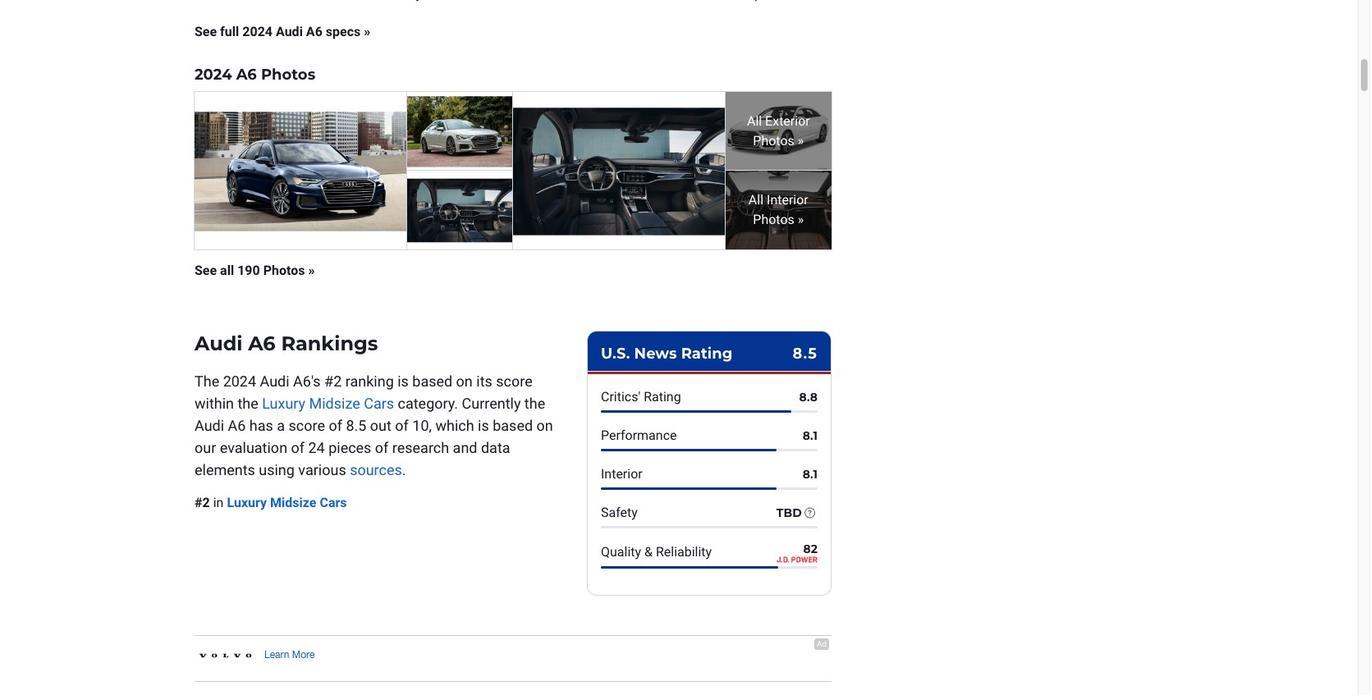 Task type: locate. For each thing, give the bounding box(es) containing it.
of down out
[[375, 439, 389, 457]]

audi inside category.  currently the audi a6 has a score of 8.5 out of 10, which is based on our evaluation of 24 pieces of research and data elements using various
[[195, 417, 224, 435]]

audi up the the
[[195, 332, 243, 356]]

0 vertical spatial score
[[496, 373, 533, 390]]

see
[[195, 24, 217, 39], [195, 263, 217, 279]]

2024 right the the
[[223, 373, 256, 390]]

1 vertical spatial midsize
[[270, 495, 316, 511]]

luxury midsize cars
[[262, 395, 394, 412]]

0 horizontal spatial interior
[[601, 467, 643, 482]]

0 vertical spatial 2024
[[242, 24, 273, 39]]

2 see from the top
[[195, 263, 217, 279]]

within
[[195, 395, 234, 412]]

on
[[456, 373, 473, 390], [537, 417, 553, 435]]

currently
[[462, 395, 521, 412]]

1 8.1 from the top
[[803, 429, 818, 444]]

0 vertical spatial rating
[[681, 345, 733, 363]]

0 horizontal spatial cars
[[320, 495, 347, 511]]

audi left 'a6's'
[[260, 373, 290, 390]]

0 horizontal spatial is
[[398, 373, 409, 390]]

audi inside "the 2024 audi a6's #2 ranking is based on its score within the"
[[260, 373, 290, 390]]

its
[[476, 373, 492, 390]]

see full 2024 audi a6 specs »
[[195, 24, 370, 39]]

the right currently
[[525, 395, 545, 412]]

photos for interior
[[753, 212, 795, 228]]

1 horizontal spatial the
[[525, 395, 545, 412]]

audi
[[276, 24, 303, 39], [195, 332, 243, 356], [260, 373, 290, 390], [195, 417, 224, 435]]

1 horizontal spatial cars
[[364, 395, 394, 412]]

8.5 inside category.  currently the audi a6 has a score of 8.5 out of 10, which is based on our evaluation of 24 pieces of research and data elements using various
[[346, 417, 366, 435]]

» for all interior photos
[[795, 212, 804, 228]]

0 vertical spatial is
[[398, 373, 409, 390]]

2 vertical spatial photos
[[753, 212, 795, 228]]

ranking
[[345, 373, 394, 390]]

based up data
[[493, 417, 533, 435]]

see for see all
[[195, 263, 217, 279]]

score up 24
[[289, 417, 325, 435]]

quality
[[601, 545, 641, 560]]

1 vertical spatial is
[[478, 417, 489, 435]]

0 vertical spatial 8.1
[[803, 429, 818, 444]]

sources link
[[350, 462, 402, 479]]

all inside 'all interior photos'
[[749, 192, 764, 208]]

interior
[[767, 192, 809, 208], [601, 467, 643, 482]]

category.  currently the audi a6 has a score of 8.5 out of 10, which is based on our evaluation of 24 pieces of research and data elements using various
[[195, 395, 553, 479]]

photos »
[[263, 263, 315, 279]]

2024 right full
[[242, 24, 273, 39]]

see left full
[[195, 24, 217, 39]]

2 vertical spatial 2024
[[223, 373, 256, 390]]

2024 audi a6 2023 audi a6 1 image
[[407, 92, 513, 171]]

the
[[238, 395, 258, 412], [525, 395, 545, 412]]

of left 24
[[291, 439, 305, 457]]

0 vertical spatial advertisement region
[[888, 13, 1134, 218]]

photos for exterior
[[753, 133, 795, 149]]

1 vertical spatial score
[[289, 417, 325, 435]]

score
[[496, 373, 533, 390], [289, 417, 325, 435]]

of
[[329, 417, 342, 435], [395, 417, 409, 435], [291, 439, 305, 457], [375, 439, 389, 457]]

critics' rating
[[601, 389, 681, 405]]

interior up safety
[[601, 467, 643, 482]]

a6
[[306, 24, 323, 39], [236, 66, 257, 84], [248, 332, 276, 356], [228, 417, 246, 435]]

midsize down using at bottom left
[[270, 495, 316, 511]]

using
[[259, 462, 295, 479]]

.
[[402, 462, 406, 479]]

» for all exterior photos
[[795, 133, 804, 149]]

is down currently
[[478, 417, 489, 435]]

8.5
[[793, 345, 818, 363], [346, 417, 366, 435]]

midsize
[[309, 395, 360, 412], [270, 495, 316, 511]]

1 vertical spatial 8.1
[[803, 467, 818, 482]]

see all 190 photos »
[[195, 263, 315, 279]]

1 see from the top
[[195, 24, 217, 39]]

interior down 2024 audi a6 angular front image
[[767, 192, 809, 208]]

exterior
[[765, 113, 810, 129]]

cars down various
[[320, 495, 347, 511]]

based inside category.  currently the audi a6 has a score of 8.5 out of 10, which is based on our evaluation of 24 pieces of research and data elements using various
[[493, 417, 533, 435]]

all
[[220, 263, 234, 279]]

elements
[[195, 462, 255, 479]]

1 vertical spatial on
[[537, 417, 553, 435]]

0 horizontal spatial on
[[456, 373, 473, 390]]

0 horizontal spatial advertisement region
[[195, 637, 832, 682]]

photos inside all exterior photos
[[753, 133, 795, 149]]

2 the from the left
[[525, 395, 545, 412]]

2024 a6 photos
[[195, 66, 315, 84]]

1 horizontal spatial score
[[496, 373, 533, 390]]

1 vertical spatial rating
[[644, 389, 681, 405]]

audi up our
[[195, 417, 224, 435]]

0 vertical spatial based
[[412, 373, 453, 390]]

based inside "the 2024 audi a6's #2 ranking is based on its score within the"
[[412, 373, 453, 390]]

1 vertical spatial 8.5
[[346, 417, 366, 435]]

8.1 up "82"
[[803, 467, 818, 482]]

photos inside 'all interior photos'
[[753, 212, 795, 228]]

#
[[195, 495, 202, 511]]

8.1 down 8.8
[[803, 429, 818, 444]]

0 vertical spatial photos
[[261, 66, 315, 84]]

see left 'all'
[[195, 263, 217, 279]]

2
[[202, 495, 210, 511]]

0 horizontal spatial 8.5
[[346, 417, 366, 435]]

cars up out
[[364, 395, 394, 412]]

audi up 2024 a6 photos
[[276, 24, 303, 39]]

0 vertical spatial on
[[456, 373, 473, 390]]

0 vertical spatial cars
[[364, 395, 394, 412]]

is up category.
[[398, 373, 409, 390]]

pieces
[[329, 439, 371, 457]]

1 vertical spatial photos
[[753, 133, 795, 149]]

on inside "the 2024 audi a6's #2 ranking is based on its score within the"
[[456, 373, 473, 390]]

24
[[308, 439, 325, 457]]

1 vertical spatial all
[[749, 192, 764, 208]]

advertisement region
[[888, 13, 1134, 218], [195, 637, 832, 682]]

1 vertical spatial 2024
[[195, 66, 232, 84]]

2 » from the top
[[795, 212, 804, 228]]

is
[[398, 373, 409, 390], [478, 417, 489, 435]]

»
[[795, 133, 804, 149], [795, 212, 804, 228]]

2024 audi a6 2024 audi a6 2 image
[[407, 171, 513, 250]]

interior inside 'all interior photos'
[[767, 192, 809, 208]]

1 horizontal spatial is
[[478, 417, 489, 435]]

all left exterior
[[747, 113, 762, 129]]

1 » from the top
[[795, 133, 804, 149]]

0 vertical spatial see
[[195, 24, 217, 39]]

based
[[412, 373, 453, 390], [493, 417, 533, 435]]

1 horizontal spatial interior
[[767, 192, 809, 208]]

score right its
[[496, 373, 533, 390]]

0 horizontal spatial the
[[238, 395, 258, 412]]

luxury up a
[[262, 395, 306, 412]]

cars
[[364, 395, 394, 412], [320, 495, 347, 511]]

rating
[[681, 345, 733, 363], [644, 389, 681, 405]]

news
[[634, 345, 677, 363]]

8.1
[[803, 429, 818, 444], [803, 467, 818, 482]]

reliability
[[656, 545, 712, 560]]

a6 left has
[[228, 417, 246, 435]]

1 horizontal spatial based
[[493, 417, 533, 435]]

is inside "the 2024 audi a6's #2 ranking is based on its score within the"
[[398, 373, 409, 390]]

based up category.
[[412, 373, 453, 390]]

the inside "the 2024 audi a6's #2 ranking is based on its score within the"
[[238, 395, 258, 412]]

all
[[747, 113, 762, 129], [749, 192, 764, 208]]

all interior photos
[[749, 192, 809, 228]]

1 the from the left
[[238, 395, 258, 412]]

luxury right the in
[[227, 495, 267, 511]]

0 vertical spatial interior
[[767, 192, 809, 208]]

8.5 up the 'pieces'
[[346, 417, 366, 435]]

rating right "critics'"
[[644, 389, 681, 405]]

score inside category.  currently the audi a6 has a score of 8.5 out of 10, which is based on our evaluation of 24 pieces of research and data elements using various
[[289, 417, 325, 435]]

all down 2024 audi a6 angular front image
[[749, 192, 764, 208]]

0 vertical spatial »
[[795, 133, 804, 149]]

82 link
[[777, 542, 818, 564]]

photos
[[261, 66, 315, 84], [753, 133, 795, 149], [753, 212, 795, 228]]

0 horizontal spatial based
[[412, 373, 453, 390]]

2 8.1 from the top
[[803, 467, 818, 482]]

8.1 for interior
[[803, 467, 818, 482]]

8.1 for performance
[[803, 429, 818, 444]]

1 vertical spatial cars
[[320, 495, 347, 511]]

sources .
[[350, 462, 406, 479]]

critics'
[[601, 389, 641, 405]]

1 horizontal spatial on
[[537, 417, 553, 435]]

luxury
[[262, 395, 306, 412], [227, 495, 267, 511]]

8.5 up 8.8
[[793, 345, 818, 363]]

rating right news on the left
[[681, 345, 733, 363]]

the up has
[[238, 395, 258, 412]]

midsize down #2 at the left of page
[[309, 395, 360, 412]]

0 vertical spatial 8.5
[[793, 345, 818, 363]]

2024 down full
[[195, 66, 232, 84]]

of down luxury midsize cars link at the bottom
[[329, 417, 342, 435]]

1 vertical spatial advertisement region
[[195, 637, 832, 682]]

all inside all exterior photos
[[747, 113, 762, 129]]

1 vertical spatial based
[[493, 417, 533, 435]]

0 vertical spatial all
[[747, 113, 762, 129]]

1 vertical spatial see
[[195, 263, 217, 279]]

score inside "the 2024 audi a6's #2 ranking is based on its score within the"
[[496, 373, 533, 390]]

2024
[[242, 24, 273, 39], [195, 66, 232, 84], [223, 373, 256, 390]]

1 vertical spatial »
[[795, 212, 804, 228]]

0 horizontal spatial score
[[289, 417, 325, 435]]

which
[[436, 417, 474, 435]]

82
[[803, 542, 818, 557]]



Task type: describe. For each thing, give the bounding box(es) containing it.
2024 inside "the 2024 audi a6's #2 ranking is based on its score within the"
[[223, 373, 256, 390]]

a6 down full
[[236, 66, 257, 84]]

evaluation
[[220, 439, 287, 457]]

a6 left specs »
[[306, 24, 323, 39]]

2024 audi a6 dashboard image
[[726, 171, 832, 250]]

190
[[237, 263, 260, 279]]

all for all interior photos
[[749, 192, 764, 208]]

out
[[370, 417, 392, 435]]

safety
[[601, 505, 638, 521]]

the
[[195, 373, 219, 390]]

sources
[[350, 462, 402, 479]]

1 vertical spatial luxury
[[227, 495, 267, 511]]

1 horizontal spatial 8.5
[[793, 345, 818, 363]]

1 vertical spatial interior
[[601, 467, 643, 482]]

category.
[[398, 395, 458, 412]]

audi a6 rankings
[[195, 332, 378, 356]]

full
[[220, 24, 239, 39]]

and
[[453, 439, 477, 457]]

# 2 in luxury midsize cars
[[195, 495, 347, 511]]

#2
[[324, 373, 342, 390]]

1 horizontal spatial advertisement region
[[888, 13, 1134, 218]]

2024 audi a6 2023 audi a6 2 image
[[513, 92, 726, 250]]

our
[[195, 439, 216, 457]]

in
[[213, 495, 224, 511]]

0 vertical spatial midsize
[[309, 395, 360, 412]]

the 2024 audi a6's #2 ranking is based on its score within the
[[195, 373, 533, 412]]

u.s. news rating
[[601, 345, 733, 363]]

all for all exterior photos
[[747, 113, 762, 129]]

a6 inside category.  currently the audi a6 has a score of 8.5 out of 10, which is based on our evaluation of 24 pieces of research and data elements using various
[[228, 417, 246, 435]]

all exterior photos
[[747, 113, 810, 149]]

luxury midsize cars link
[[262, 395, 394, 412]]

u.s.
[[601, 345, 630, 363]]

performance
[[601, 428, 677, 444]]

data
[[481, 439, 510, 457]]

the inside category.  currently the audi a6 has a score of 8.5 out of 10, which is based on our evaluation of 24 pieces of research and data elements using various
[[525, 395, 545, 412]]

a6's
[[293, 373, 321, 390]]

photos for a6
[[261, 66, 315, 84]]

see for see full
[[195, 24, 217, 39]]

j.d. power ratings logo image
[[777, 557, 818, 564]]

rankings
[[281, 332, 378, 356]]

has
[[249, 417, 273, 435]]

a6 left the rankings on the left of the page
[[248, 332, 276, 356]]

tbd
[[777, 506, 802, 521]]

2024 audi a6 angular front image
[[726, 92, 832, 171]]

on inside category.  currently the audi a6 has a score of 8.5 out of 10, which is based on our evaluation of 24 pieces of research and data elements using various
[[537, 417, 553, 435]]

is inside category.  currently the audi a6 has a score of 8.5 out of 10, which is based on our evaluation of 24 pieces of research and data elements using various
[[478, 417, 489, 435]]

8.8
[[799, 390, 818, 405]]

10,
[[412, 417, 432, 435]]

quality & reliability
[[601, 545, 712, 560]]

2024 audi a6 2024 audi a6 1 image
[[195, 92, 407, 250]]

various
[[298, 462, 346, 479]]

&
[[645, 545, 653, 560]]

specs »
[[326, 24, 370, 39]]

0 vertical spatial luxury
[[262, 395, 306, 412]]

a
[[277, 417, 285, 435]]

of left '10,'
[[395, 417, 409, 435]]

research
[[392, 439, 449, 457]]



Task type: vqa. For each thing, say whether or not it's contained in the screenshot.
Standard
no



